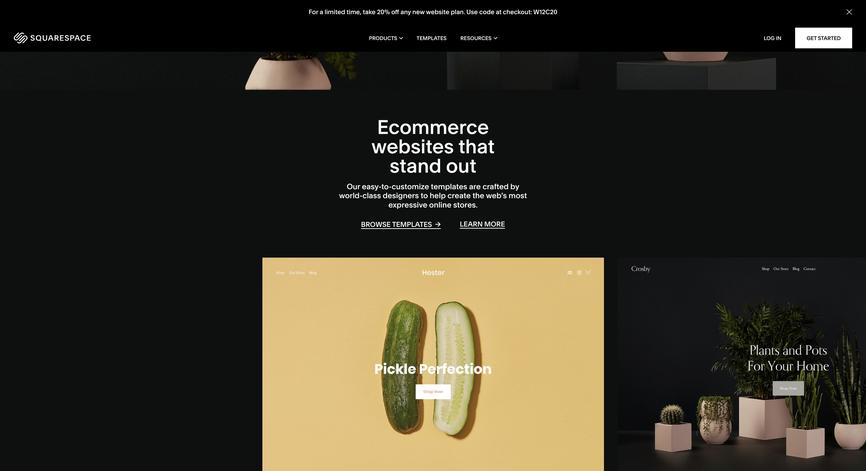 Task type: describe. For each thing, give the bounding box(es) containing it.
hester template image
[[263, 258, 604, 472]]

squarespace logo image
[[14, 33, 91, 44]]

learn more
[[460, 220, 505, 229]]

for a limited time, take 20% off any new website plan. use code at checkout: w12c20
[[309, 8, 557, 16]]

at
[[496, 8, 502, 16]]

browse templates →
[[361, 220, 441, 229]]

any
[[401, 8, 411, 16]]

most
[[509, 191, 527, 201]]

stores.
[[453, 200, 478, 210]]

started
[[818, 35, 841, 41]]

for
[[309, 8, 318, 16]]

help
[[430, 191, 446, 201]]

designers
[[383, 191, 419, 201]]

log             in
[[764, 35, 782, 41]]

easy-
[[362, 182, 381, 192]]

expressive
[[388, 200, 427, 210]]

templates
[[431, 182, 467, 192]]

code
[[479, 8, 494, 16]]

get started link
[[795, 28, 852, 48]]

checkout:
[[503, 8, 532, 16]]

create
[[448, 191, 471, 201]]

a
[[320, 8, 323, 16]]

products button
[[369, 24, 403, 52]]

plan.
[[451, 8, 465, 16]]

stand
[[390, 154, 442, 178]]

get
[[807, 35, 817, 41]]

world-
[[339, 191, 363, 201]]

log             in link
[[764, 35, 782, 41]]

0 vertical spatial templates
[[417, 35, 447, 41]]

our
[[347, 182, 360, 192]]

ecommerce websites that stand out
[[371, 115, 495, 178]]

customize
[[392, 182, 429, 192]]

in
[[776, 35, 782, 41]]

are
[[469, 182, 481, 192]]

limited
[[325, 8, 345, 16]]

products
[[369, 35, 397, 41]]

time,
[[347, 8, 361, 16]]

that
[[459, 135, 495, 158]]



Task type: vqa. For each thing, say whether or not it's contained in the screenshot.
December
no



Task type: locate. For each thing, give the bounding box(es) containing it.
class
[[363, 191, 381, 201]]

take
[[363, 8, 376, 16]]

off
[[391, 8, 399, 16]]

our easy-to-customize templates are crafted by world-class designers to help create the web's most expressive online stores.
[[339, 182, 527, 210]]

templates down the expressive
[[392, 221, 432, 229]]

templates down for a limited time, take 20% off any new website plan. use code at checkout: w12c20
[[417, 35, 447, 41]]

online
[[429, 200, 452, 210]]

the
[[473, 191, 484, 201]]

20%
[[377, 8, 390, 16]]

use
[[466, 8, 478, 16]]

to-
[[381, 182, 392, 192]]

crosby template image
[[618, 258, 866, 472]]

→
[[435, 220, 441, 229]]

resources button
[[461, 24, 497, 52]]

learn
[[460, 220, 483, 229]]

log
[[764, 35, 775, 41]]

templates
[[417, 35, 447, 41], [392, 221, 432, 229]]

more
[[484, 220, 505, 229]]

learn more link
[[460, 220, 505, 229]]

browse
[[361, 221, 391, 229]]

squarespace logo link
[[14, 33, 182, 44]]

to
[[421, 191, 428, 201]]

ecommerce
[[377, 115, 489, 139]]

get started
[[807, 35, 841, 41]]

website
[[426, 8, 449, 16]]

1 vertical spatial templates
[[392, 221, 432, 229]]

new
[[412, 8, 425, 16]]

out
[[446, 154, 477, 178]]

by
[[510, 182, 519, 192]]

w12c20
[[533, 8, 557, 16]]

web's
[[486, 191, 507, 201]]

templates link
[[417, 24, 447, 52]]

templates inside the browse templates →
[[392, 221, 432, 229]]

crafted
[[483, 182, 509, 192]]

resources
[[461, 35, 492, 41]]

websites
[[371, 135, 454, 158]]



